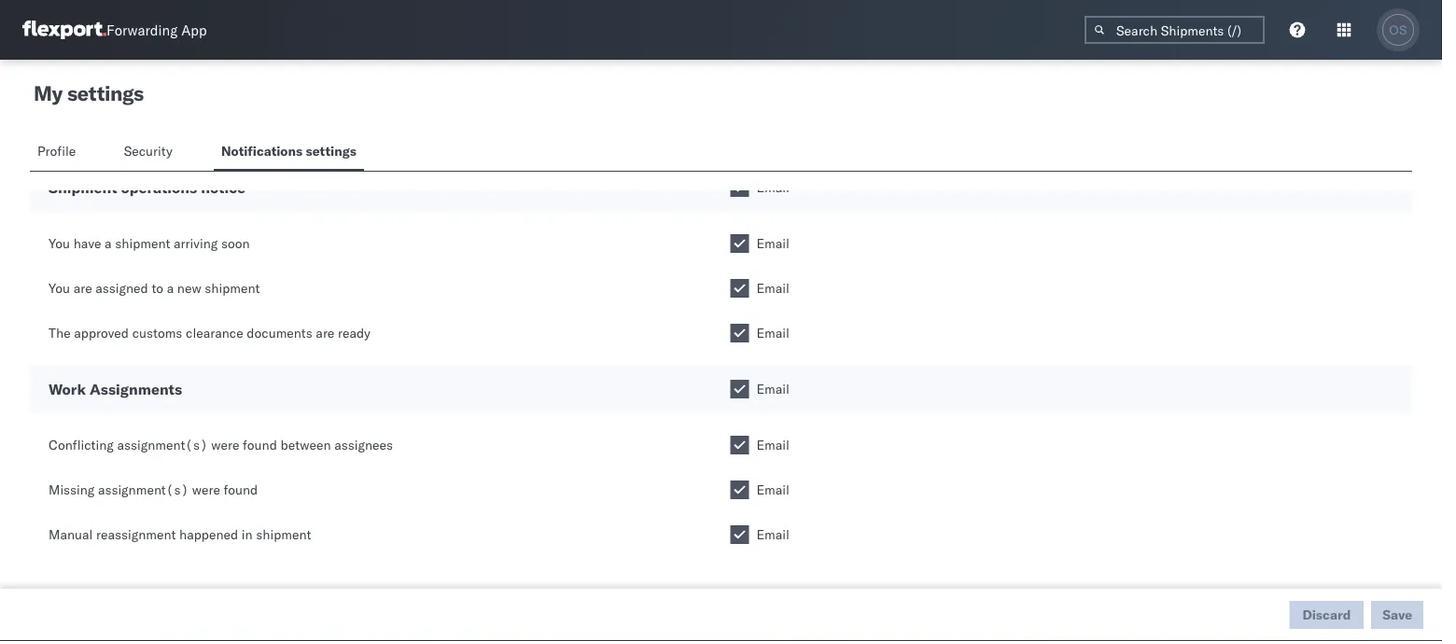 Task type: locate. For each thing, give the bounding box(es) containing it.
shipment operations notice
[[49, 178, 246, 197]]

settings for my settings
[[67, 80, 144, 106]]

arriving
[[174, 235, 218, 252]]

shipment
[[115, 235, 170, 252], [205, 280, 260, 296], [256, 527, 311, 543]]

None checkbox
[[731, 436, 749, 455], [731, 526, 749, 544], [731, 436, 749, 455], [731, 526, 749, 544]]

assignment(s)
[[117, 437, 208, 453], [98, 482, 189, 498]]

0 vertical spatial found
[[243, 437, 277, 453]]

3 email from the top
[[757, 280, 790, 296]]

email for manual reassignment happened in shipment
[[757, 527, 790, 543]]

shipment up you are assigned to a new shipment
[[115, 235, 170, 252]]

settings inside button
[[306, 143, 356, 159]]

1 vertical spatial you
[[49, 280, 70, 296]]

a right to at top left
[[167, 280, 174, 296]]

None checkbox
[[731, 178, 749, 197], [731, 234, 749, 253], [731, 279, 749, 298], [731, 324, 749, 343], [731, 380, 749, 399], [731, 481, 749, 499], [731, 178, 749, 197], [731, 234, 749, 253], [731, 279, 749, 298], [731, 324, 749, 343], [731, 380, 749, 399], [731, 481, 749, 499]]

are
[[73, 280, 92, 296], [316, 325, 335, 341]]

0 vertical spatial assignment(s)
[[117, 437, 208, 453]]

1 vertical spatial shipment
[[205, 280, 260, 296]]

found for conflicting assignment(s) were found between assignees
[[243, 437, 277, 453]]

my settings
[[34, 80, 144, 106]]

in
[[242, 527, 253, 543]]

0 vertical spatial are
[[73, 280, 92, 296]]

2 email from the top
[[757, 235, 790, 252]]

you left have
[[49, 235, 70, 252]]

assignment(s) up missing assignment(s) were found
[[117, 437, 208, 453]]

security button
[[116, 134, 184, 171]]

reassignment
[[96, 527, 176, 543]]

0 vertical spatial you
[[49, 235, 70, 252]]

1 horizontal spatial settings
[[306, 143, 356, 159]]

email for the approved customs clearance documents are ready
[[757, 325, 790, 341]]

1 vertical spatial found
[[224, 482, 258, 498]]

the
[[49, 325, 71, 341]]

missing
[[49, 482, 95, 498]]

assignment(s) up reassignment
[[98, 482, 189, 498]]

work assignments
[[49, 380, 182, 399]]

forwarding
[[106, 21, 178, 39]]

a
[[105, 235, 112, 252], [167, 280, 174, 296]]

1 vertical spatial were
[[192, 482, 220, 498]]

email for you have a shipment arriving soon
[[757, 235, 790, 252]]

ready
[[338, 325, 371, 341]]

6 email from the top
[[757, 437, 790, 453]]

5 email from the top
[[757, 381, 790, 397]]

2 you from the top
[[49, 280, 70, 296]]

assignments
[[90, 380, 182, 399]]

0 vertical spatial settings
[[67, 80, 144, 106]]

forwarding app
[[106, 21, 207, 39]]

found left 'between'
[[243, 437, 277, 453]]

1 horizontal spatial are
[[316, 325, 335, 341]]

were up happened
[[192, 482, 220, 498]]

documents
[[247, 325, 313, 341]]

7 email from the top
[[757, 482, 790, 498]]

1 vertical spatial assignment(s)
[[98, 482, 189, 498]]

0 vertical spatial were
[[211, 437, 239, 453]]

you up "the"
[[49, 280, 70, 296]]

os
[[1390, 23, 1408, 37]]

have
[[73, 235, 101, 252]]

the approved customs clearance documents are ready
[[49, 325, 371, 341]]

found up in
[[224, 482, 258, 498]]

1 you from the top
[[49, 235, 70, 252]]

assignment(s) for missing
[[98, 482, 189, 498]]

were
[[211, 437, 239, 453], [192, 482, 220, 498]]

1 horizontal spatial a
[[167, 280, 174, 296]]

are left ready at left bottom
[[316, 325, 335, 341]]

4 email from the top
[[757, 325, 790, 341]]

operations
[[121, 178, 197, 197]]

0 horizontal spatial are
[[73, 280, 92, 296]]

2 vertical spatial shipment
[[256, 527, 311, 543]]

assignees
[[334, 437, 393, 453]]

settings for notifications settings
[[306, 143, 356, 159]]

you
[[49, 235, 70, 252], [49, 280, 70, 296]]

found
[[243, 437, 277, 453], [224, 482, 258, 498]]

are left assigned in the left top of the page
[[73, 280, 92, 296]]

a right have
[[105, 235, 112, 252]]

8 email from the top
[[757, 527, 790, 543]]

1 vertical spatial settings
[[306, 143, 356, 159]]

settings right notifications
[[306, 143, 356, 159]]

were left 'between'
[[211, 437, 239, 453]]

customs
[[132, 325, 182, 341]]

email for shipment operations notice
[[757, 179, 790, 196]]

shipment right new
[[205, 280, 260, 296]]

0 horizontal spatial settings
[[67, 80, 144, 106]]

shipment
[[49, 178, 117, 197]]

settings right my
[[67, 80, 144, 106]]

conflicting assignment(s) were found between assignees
[[49, 437, 393, 453]]

settings
[[67, 80, 144, 106], [306, 143, 356, 159]]

to
[[152, 280, 163, 296]]

1 email from the top
[[757, 179, 790, 196]]

assigned
[[96, 280, 148, 296]]

shipment right in
[[256, 527, 311, 543]]

new
[[177, 280, 201, 296]]

email
[[757, 179, 790, 196], [757, 235, 790, 252], [757, 280, 790, 296], [757, 325, 790, 341], [757, 381, 790, 397], [757, 437, 790, 453], [757, 482, 790, 498], [757, 527, 790, 543]]

0 vertical spatial a
[[105, 235, 112, 252]]



Task type: vqa. For each thing, say whether or not it's contained in the screenshot.
8th Email from the top
yes



Task type: describe. For each thing, give the bounding box(es) containing it.
work
[[49, 380, 86, 399]]

manual reassignment happened in shipment
[[49, 527, 311, 543]]

forwarding app link
[[22, 21, 207, 39]]

approved
[[74, 325, 129, 341]]

Search Shipments (/) text field
[[1085, 16, 1265, 44]]

0 vertical spatial shipment
[[115, 235, 170, 252]]

app
[[181, 21, 207, 39]]

profile button
[[30, 134, 86, 171]]

notifications
[[221, 143, 303, 159]]

you have a shipment arriving soon
[[49, 235, 250, 252]]

1 vertical spatial are
[[316, 325, 335, 341]]

you are assigned to a new shipment
[[49, 280, 260, 296]]

email for missing assignment(s) were found
[[757, 482, 790, 498]]

os button
[[1377, 8, 1420, 51]]

assignment(s) for conflicting
[[117, 437, 208, 453]]

you for you are assigned to a new shipment
[[49, 280, 70, 296]]

soon
[[221, 235, 250, 252]]

profile
[[37, 143, 76, 159]]

conflicting
[[49, 437, 114, 453]]

you for you have a shipment arriving soon
[[49, 235, 70, 252]]

security
[[124, 143, 173, 159]]

notifications settings
[[221, 143, 356, 159]]

found for missing assignment(s) were found
[[224, 482, 258, 498]]

email for you are assigned to a new shipment
[[757, 280, 790, 296]]

0 horizontal spatial a
[[105, 235, 112, 252]]

were for conflicting
[[211, 437, 239, 453]]

1 vertical spatial a
[[167, 280, 174, 296]]

my
[[34, 80, 62, 106]]

email for conflicting assignment(s) were found between assignees
[[757, 437, 790, 453]]

between
[[281, 437, 331, 453]]

notice
[[201, 178, 246, 197]]

notifications settings button
[[214, 134, 364, 171]]

manual
[[49, 527, 93, 543]]

happened
[[179, 527, 238, 543]]

email for work assignments
[[757, 381, 790, 397]]

missing assignment(s) were found
[[49, 482, 258, 498]]

flexport. image
[[22, 21, 106, 39]]

clearance
[[186, 325, 243, 341]]

were for missing
[[192, 482, 220, 498]]



